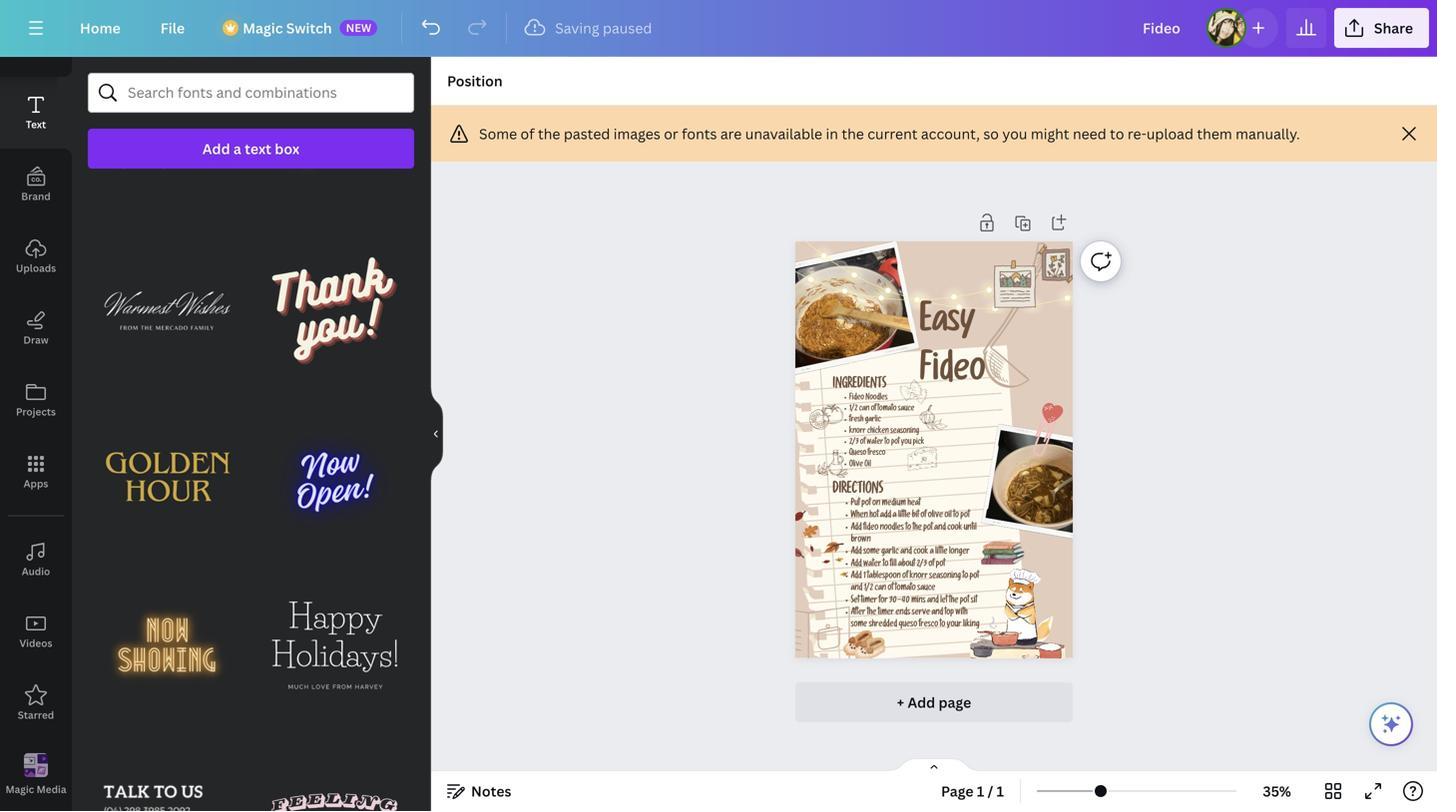 Task type: describe. For each thing, give the bounding box(es) containing it.
longer
[[949, 549, 970, 558]]

audio
[[22, 565, 50, 579]]

1 vertical spatial little
[[935, 549, 948, 558]]

tomato inside fideo noodles 1/2 can of tomato sauce fresh garlic knorr chicken seasoning 2/3 of water to pot you pick queso fresco olive oil
[[878, 406, 897, 414]]

might
[[1031, 124, 1070, 143]]

noodles
[[866, 395, 888, 403]]

to inside fideo noodles 1/2 can of tomato sauce fresh garlic knorr chicken seasoning 2/3 of water to pot you pick queso fresco olive oil
[[885, 439, 890, 447]]

pot left sit
[[960, 597, 969, 606]]

brown
[[851, 536, 871, 545]]

and left top
[[932, 609, 943, 618]]

1 vertical spatial some
[[851, 622, 868, 631]]

main menu bar
[[0, 0, 1438, 57]]

paused
[[603, 18, 652, 37]]

unavailable
[[746, 124, 823, 143]]

need
[[1073, 124, 1107, 143]]

projects button
[[0, 364, 72, 436]]

pot left on
[[862, 500, 871, 509]]

magic for magic switch
[[243, 18, 283, 37]]

set
[[851, 597, 860, 606]]

pick
[[913, 439, 925, 447]]

for
[[879, 597, 888, 606]]

0 vertical spatial some
[[864, 549, 880, 558]]

pasted
[[564, 124, 610, 143]]

file
[[161, 18, 185, 37]]

laddle icon image
[[951, 239, 1104, 400]]

30-
[[889, 597, 902, 606]]

Search fonts and combinations search field
[[128, 74, 374, 112]]

0 horizontal spatial timer
[[861, 597, 877, 606]]

and down olive in the right bottom of the page
[[934, 524, 946, 533]]

share button
[[1335, 8, 1430, 48]]

magic for magic media
[[5, 783, 34, 797]]

water inside the put pot on medium heat when hot add a little bit of olive oil to pot add fideo noodles to the pot and cook until brown add some garlic and cook a little longer add water to fill about 2/3 of pot add 1 tablespoon of knorr seasoning to pot and 1/2 can of tomato sauce set timer for 30-40 mins and let the pot sit after the timer ends serve and top with some shredded queso fresco to your liking
[[864, 561, 881, 570]]

videos button
[[0, 596, 72, 668]]

until
[[964, 524, 977, 533]]

starred
[[18, 709, 54, 722]]

pot down olive in the right bottom of the page
[[924, 524, 933, 533]]

+
[[897, 693, 905, 712]]

show pages image
[[887, 758, 982, 774]]

seasoning inside the put pot on medium heat when hot add a little bit of olive oil to pot add fideo noodles to the pot and cook until brown add some garlic and cook a little longer add water to fill about 2/3 of pot add 1 tablespoon of knorr seasoning to pot and 1/2 can of tomato sauce set timer for 30-40 mins and let the pot sit after the timer ends serve and top with some shredded queso fresco to your liking
[[930, 573, 961, 582]]

water inside fideo noodles 1/2 can of tomato sauce fresh garlic knorr chicken seasoning 2/3 of water to pot you pick queso fresco olive oil
[[867, 439, 883, 447]]

canva assistant image
[[1380, 713, 1404, 737]]

text
[[26, 118, 46, 131]]

brand button
[[0, 149, 72, 221]]

the right in
[[842, 124, 864, 143]]

elements button
[[0, 5, 72, 77]]

page 1 / 1
[[942, 782, 1005, 801]]

medium
[[882, 500, 906, 509]]

put
[[851, 500, 860, 509]]

1 inside the put pot on medium heat when hot add a little bit of olive oil to pot add fideo noodles to the pot and cook until brown add some garlic and cook a little longer add water to fill about 2/3 of pot add 1 tablespoon of knorr seasoning to pot and 1/2 can of tomato sauce set timer for 30-40 mins and let the pot sit after the timer ends serve and top with some shredded queso fresco to your liking
[[864, 573, 866, 582]]

magic media button
[[0, 740, 72, 812]]

with
[[956, 609, 968, 618]]

noodles
[[880, 524, 904, 533]]

let
[[941, 597, 948, 606]]

brand
[[21, 190, 51, 203]]

mins
[[911, 597, 926, 606]]

grey line cookbook icon isolated on white background. cooking book icon. recipe book. fork and knife icons. cutlery symbol.  vector illustration image
[[767, 607, 850, 670]]

switch
[[286, 18, 332, 37]]

add
[[880, 512, 891, 521]]

saving paused
[[555, 18, 652, 37]]

current
[[868, 124, 918, 143]]

fideo for fideo noodles 1/2 can of tomato sauce fresh garlic knorr chicken seasoning 2/3 of water to pot you pick queso fresco olive oil
[[849, 395, 864, 403]]

apps
[[24, 477, 48, 491]]

so
[[984, 124, 999, 143]]

manually.
[[1236, 124, 1301, 143]]

olive oil hand drawn image
[[818, 450, 848, 478]]

to left your at the bottom of the page
[[940, 622, 946, 631]]

of right some
[[521, 124, 535, 143]]

of down the noodles in the right top of the page
[[871, 406, 876, 414]]

liking
[[963, 622, 980, 631]]

ingredients
[[833, 379, 887, 393]]

re-
[[1128, 124, 1147, 143]]

share
[[1375, 18, 1414, 37]]

upload
[[1147, 124, 1194, 143]]

some of the pasted images or fonts are unavailable in the current account, so you might need to re-upload them manually.
[[479, 124, 1301, 143]]

fideo for fideo
[[920, 356, 986, 393]]

you inside fideo noodles 1/2 can of tomato sauce fresh garlic knorr chicken seasoning 2/3 of water to pot you pick queso fresco olive oil
[[901, 439, 912, 447]]

fill
[[890, 561, 897, 570]]

2/3 inside the put pot on medium heat when hot add a little bit of olive oil to pot add fideo noodles to the pot and cook until brown add some garlic and cook a little longer add water to fill about 2/3 of pot add 1 tablespoon of knorr seasoning to pot and 1/2 can of tomato sauce set timer for 30-40 mins and let the pot sit after the timer ends serve and top with some shredded queso fresco to your liking
[[917, 561, 927, 570]]

olive
[[849, 461, 863, 470]]

them
[[1198, 124, 1233, 143]]

pot inside fideo noodles 1/2 can of tomato sauce fresh garlic knorr chicken seasoning 2/3 of water to pot you pick queso fresco olive oil
[[891, 439, 900, 447]]

2 horizontal spatial a
[[930, 549, 934, 558]]

olive
[[928, 512, 943, 521]]

ends
[[896, 609, 911, 618]]

add a text box
[[203, 139, 300, 158]]

position
[[447, 71, 503, 90]]

about
[[898, 561, 915, 570]]

some
[[479, 124, 517, 143]]

file button
[[145, 8, 201, 48]]

page
[[939, 693, 972, 712]]

fresco inside fideo noodles 1/2 can of tomato sauce fresh garlic knorr chicken seasoning 2/3 of water to pot you pick queso fresco olive oil
[[868, 450, 886, 459]]

fonts
[[682, 124, 717, 143]]

fresco inside the put pot on medium heat when hot add a little bit of olive oil to pot add fideo noodles to the pot and cook until brown add some garlic and cook a little longer add water to fill about 2/3 of pot add 1 tablespoon of knorr seasoning to pot and 1/2 can of tomato sauce set timer for 30-40 mins and let the pot sit after the timer ends serve and top with some shredded queso fresco to your liking
[[919, 622, 938, 631]]

are
[[721, 124, 742, 143]]

2/3 inside fideo noodles 1/2 can of tomato sauce fresh garlic knorr chicken seasoning 2/3 of water to pot you pick queso fresco olive oil
[[849, 439, 859, 447]]

heat
[[908, 500, 921, 509]]

bit
[[912, 512, 919, 521]]

media
[[37, 783, 66, 797]]

text
[[245, 139, 272, 158]]

magic media
[[5, 783, 66, 797]]

account,
[[921, 124, 980, 143]]

sauce inside the put pot on medium heat when hot add a little bit of olive oil to pot add fideo noodles to the pot and cook until brown add some garlic and cook a little longer add water to fill about 2/3 of pot add 1 tablespoon of knorr seasoning to pot and 1/2 can of tomato sauce set timer for 30-40 mins and let the pot sit after the timer ends serve and top with some shredded queso fresco to your liking
[[918, 585, 936, 594]]

notes
[[471, 782, 512, 801]]

a inside button
[[234, 139, 241, 158]]



Task type: vqa. For each thing, say whether or not it's contained in the screenshot.
medium
yes



Task type: locate. For each thing, give the bounding box(es) containing it.
knorr down fresh
[[849, 428, 866, 436]]

water up "tablespoon"
[[864, 561, 881, 570]]

put pot on medium heat when hot add a little bit of olive oil to pot add fideo noodles to the pot and cook until brown add some garlic and cook a little longer add water to fill about 2/3 of pot add 1 tablespoon of knorr seasoning to pot and 1/2 can of tomato sauce set timer for 30-40 mins and let the pot sit after the timer ends serve and top with some shredded queso fresco to your liking
[[851, 500, 980, 631]]

water
[[867, 439, 883, 447], [864, 561, 881, 570]]

knorr inside fideo noodles 1/2 can of tomato sauce fresh garlic knorr chicken seasoning 2/3 of water to pot you pick queso fresco olive oil
[[849, 428, 866, 436]]

0 horizontal spatial 1/2
[[849, 406, 858, 414]]

sauce up mins
[[918, 585, 936, 594]]

can inside the put pot on medium heat when hot add a little bit of olive oil to pot add fideo noodles to the pot and cook until brown add some garlic and cook a little longer add water to fill about 2/3 of pot add 1 tablespoon of knorr seasoning to pot and 1/2 can of tomato sauce set timer for 30-40 mins and let the pot sit after the timer ends serve and top with some shredded queso fresco to your liking
[[875, 585, 886, 594]]

1 horizontal spatial fideo
[[920, 356, 986, 393]]

knorr inside the put pot on medium heat when hot add a little bit of olive oil to pot add fideo noodles to the pot and cook until brown add some garlic and cook a little longer add water to fill about 2/3 of pot add 1 tablespoon of knorr seasoning to pot and 1/2 can of tomato sauce set timer for 30-40 mins and let the pot sit after the timer ends serve and top with some shredded queso fresco to your liking
[[910, 573, 928, 582]]

timer
[[861, 597, 877, 606], [878, 609, 894, 618]]

fideo noodles 1/2 can of tomato sauce fresh garlic knorr chicken seasoning 2/3 of water to pot you pick queso fresco olive oil
[[849, 395, 925, 470]]

0 horizontal spatial seasoning
[[891, 428, 920, 436]]

images
[[614, 124, 661, 143]]

0 vertical spatial tomato
[[878, 406, 897, 414]]

the down bit
[[913, 524, 922, 533]]

you left the pick
[[901, 439, 912, 447]]

1
[[864, 573, 866, 582], [977, 782, 985, 801], [997, 782, 1005, 801]]

saving
[[555, 18, 600, 37]]

of right about
[[929, 561, 935, 570]]

Design title text field
[[1127, 8, 1199, 48]]

timer down for
[[878, 609, 894, 618]]

to left fill
[[883, 561, 889, 570]]

1 vertical spatial sauce
[[918, 585, 936, 594]]

1 vertical spatial seasoning
[[930, 573, 961, 582]]

0 horizontal spatial a
[[234, 139, 241, 158]]

1 horizontal spatial 1/2
[[864, 585, 873, 594]]

2/3
[[849, 439, 859, 447], [917, 561, 927, 570]]

to down chicken
[[885, 439, 890, 447]]

and up about
[[901, 549, 912, 558]]

home link
[[64, 8, 137, 48]]

fresco up oil
[[868, 450, 886, 459]]

a left text
[[234, 139, 241, 158]]

serve
[[912, 609, 930, 618]]

pot up sit
[[970, 573, 979, 582]]

1 vertical spatial can
[[875, 585, 886, 594]]

magic left media
[[5, 783, 34, 797]]

0 horizontal spatial sauce
[[898, 406, 915, 414]]

35%
[[1263, 782, 1292, 801]]

2/3 up queso
[[849, 439, 859, 447]]

saving paused status
[[515, 16, 662, 40]]

uploads button
[[0, 221, 72, 293]]

notes button
[[439, 776, 520, 808]]

queso
[[899, 622, 917, 631]]

0 horizontal spatial 2/3
[[849, 439, 859, 447]]

magic inside main menu bar
[[243, 18, 283, 37]]

fresco down the serve
[[919, 622, 938, 631]]

and up set
[[851, 585, 863, 594]]

1 left "tablespoon"
[[864, 573, 866, 582]]

hot
[[870, 512, 879, 521]]

fideo down easy
[[920, 356, 986, 393]]

you
[[1003, 124, 1028, 143], [901, 439, 912, 447]]

water down chicken
[[867, 439, 883, 447]]

of up queso
[[860, 439, 866, 447]]

to down longer
[[963, 573, 968, 582]]

40
[[902, 597, 910, 606]]

0 vertical spatial 1/2
[[849, 406, 858, 414]]

can up fresh
[[859, 406, 870, 414]]

sauce down farfalle pasta illustration image
[[898, 406, 915, 414]]

0 vertical spatial sauce
[[898, 406, 915, 414]]

garlic inside the put pot on medium heat when hot add a little bit of olive oil to pot add fideo noodles to the pot and cook until brown add some garlic and cook a little longer add water to fill about 2/3 of pot add 1 tablespoon of knorr seasoning to pot and 1/2 can of tomato sauce set timer for 30-40 mins and let the pot sit after the timer ends serve and top with some shredded queso fresco to your liking
[[881, 549, 899, 558]]

timer right set
[[861, 597, 877, 606]]

directions
[[833, 484, 884, 499]]

and
[[934, 524, 946, 533], [901, 549, 912, 558], [851, 585, 863, 594], [927, 597, 939, 606], [932, 609, 943, 618]]

0 horizontal spatial fideo
[[849, 395, 864, 403]]

the left pasted
[[538, 124, 561, 143]]

1/2 down "tablespoon"
[[864, 585, 873, 594]]

0 horizontal spatial little
[[898, 512, 911, 521]]

1/2 inside fideo noodles 1/2 can of tomato sauce fresh garlic knorr chicken seasoning 2/3 of water to pot you pick queso fresco olive oil
[[849, 406, 858, 414]]

1 horizontal spatial timer
[[878, 609, 894, 618]]

0 vertical spatial fresco
[[868, 450, 886, 459]]

1 vertical spatial 2/3
[[917, 561, 927, 570]]

oil
[[945, 512, 952, 521]]

1 vertical spatial a
[[893, 512, 897, 521]]

can
[[859, 406, 870, 414], [875, 585, 886, 594]]

garlic up chicken
[[865, 417, 881, 425]]

knorr down about
[[910, 573, 928, 582]]

1 vertical spatial timer
[[878, 609, 894, 618]]

35% button
[[1245, 776, 1310, 808]]

cook up about
[[914, 549, 929, 558]]

1 horizontal spatial you
[[1003, 124, 1028, 143]]

1 vertical spatial fresco
[[919, 622, 938, 631]]

magic left switch
[[243, 18, 283, 37]]

of up 30- on the bottom right
[[888, 585, 894, 594]]

0 horizontal spatial you
[[901, 439, 912, 447]]

sauce
[[898, 406, 915, 414], [918, 585, 936, 594]]

0 vertical spatial can
[[859, 406, 870, 414]]

0 vertical spatial garlic
[[865, 417, 881, 425]]

fideo down ingredients in the top right of the page
[[849, 395, 864, 403]]

0 vertical spatial cook
[[948, 524, 962, 533]]

add
[[203, 139, 230, 158], [851, 524, 862, 533], [851, 549, 862, 558], [851, 561, 862, 570], [851, 573, 862, 582], [908, 693, 936, 712]]

1/2 up fresh
[[849, 406, 858, 414]]

0 horizontal spatial magic
[[5, 783, 34, 797]]

0 vertical spatial magic
[[243, 18, 283, 37]]

1 horizontal spatial can
[[875, 585, 886, 594]]

a left longer
[[930, 549, 934, 558]]

page
[[942, 782, 974, 801]]

1/2
[[849, 406, 858, 414], [864, 585, 873, 594]]

pot right about
[[936, 561, 946, 570]]

1 horizontal spatial sauce
[[918, 585, 936, 594]]

0 horizontal spatial fresco
[[868, 450, 886, 459]]

sit
[[971, 597, 978, 606]]

chicken
[[867, 428, 889, 436]]

position button
[[439, 65, 511, 97]]

or
[[664, 124, 679, 143]]

1 horizontal spatial a
[[893, 512, 897, 521]]

text button
[[0, 77, 72, 149]]

on
[[873, 500, 881, 509]]

when
[[851, 512, 868, 521]]

0 horizontal spatial cook
[[914, 549, 929, 558]]

1 vertical spatial fideo
[[849, 395, 864, 403]]

elements
[[13, 46, 59, 59]]

seasoning
[[891, 428, 920, 436], [930, 573, 961, 582]]

1 vertical spatial you
[[901, 439, 912, 447]]

of
[[521, 124, 535, 143], [871, 406, 876, 414], [860, 439, 866, 447], [921, 512, 927, 521], [929, 561, 935, 570], [903, 573, 908, 582], [888, 585, 894, 594]]

0 vertical spatial knorr
[[849, 428, 866, 436]]

2 horizontal spatial 1
[[997, 782, 1005, 801]]

1 horizontal spatial magic
[[243, 18, 283, 37]]

1 horizontal spatial 1
[[977, 782, 985, 801]]

0 vertical spatial water
[[867, 439, 883, 447]]

farfalle pasta illustration image
[[900, 380, 927, 404]]

can up for
[[875, 585, 886, 594]]

1 vertical spatial cook
[[914, 549, 929, 558]]

to right noodles
[[906, 524, 911, 533]]

1 vertical spatial water
[[864, 561, 881, 570]]

home
[[80, 18, 121, 37]]

knorr
[[849, 428, 866, 436], [910, 573, 928, 582]]

1 right /
[[997, 782, 1005, 801]]

1 horizontal spatial fresco
[[919, 622, 938, 631]]

videos
[[20, 637, 52, 650]]

pot
[[891, 439, 900, 447], [862, 500, 871, 509], [961, 512, 970, 521], [924, 524, 933, 533], [936, 561, 946, 570], [970, 573, 979, 582], [960, 597, 969, 606]]

seasoning inside fideo noodles 1/2 can of tomato sauce fresh garlic knorr chicken seasoning 2/3 of water to pot you pick queso fresco olive oil
[[891, 428, 920, 436]]

tomato inside the put pot on medium heat when hot add a little bit of olive oil to pot add fideo noodles to the pot and cook until brown add some garlic and cook a little longer add water to fill about 2/3 of pot add 1 tablespoon of knorr seasoning to pot and 1/2 can of tomato sauce set timer for 30-40 mins and let the pot sit after the timer ends serve and top with some shredded queso fresco to your liking
[[895, 585, 916, 594]]

magic inside magic media button
[[5, 783, 34, 797]]

fideo inside fideo noodles 1/2 can of tomato sauce fresh garlic knorr chicken seasoning 2/3 of water to pot you pick queso fresco olive oil
[[849, 395, 864, 403]]

of down about
[[903, 573, 908, 582]]

draw
[[23, 333, 49, 347]]

the right "let"
[[949, 597, 959, 606]]

cook down oil on the right of page
[[948, 524, 962, 533]]

audio button
[[0, 524, 72, 596]]

fideo
[[864, 524, 879, 533]]

0 vertical spatial a
[[234, 139, 241, 158]]

oil
[[865, 461, 871, 470]]

easy
[[920, 308, 976, 344]]

tomato down the noodles in the right top of the page
[[878, 406, 897, 414]]

some down the after
[[851, 622, 868, 631]]

to right oil on the right of page
[[953, 512, 959, 521]]

the right the after
[[867, 609, 877, 618]]

queso
[[849, 450, 867, 459]]

1 vertical spatial magic
[[5, 783, 34, 797]]

0 vertical spatial timer
[[861, 597, 877, 606]]

0 horizontal spatial 1
[[864, 573, 866, 582]]

after
[[851, 609, 866, 618]]

tablespoon
[[867, 573, 901, 582]]

pot left the pick
[[891, 439, 900, 447]]

2/3 right about
[[917, 561, 927, 570]]

0 vertical spatial you
[[1003, 124, 1028, 143]]

can inside fideo noodles 1/2 can of tomato sauce fresh garlic knorr chicken seasoning 2/3 of water to pot you pick queso fresco olive oil
[[859, 406, 870, 414]]

seasoning up the pick
[[891, 428, 920, 436]]

the
[[538, 124, 561, 143], [842, 124, 864, 143], [913, 524, 922, 533], [949, 597, 959, 606], [867, 609, 877, 618]]

1 left /
[[977, 782, 985, 801]]

some down brown
[[864, 549, 880, 558]]

uploads
[[16, 262, 56, 275]]

1/2 inside the put pot on medium heat when hot add a little bit of olive oil to pot add fideo noodles to the pot and cook until brown add some garlic and cook a little longer add water to fill about 2/3 of pot add 1 tablespoon of knorr seasoning to pot and 1/2 can of tomato sauce set timer for 30-40 mins and let the pot sit after the timer ends serve and top with some shredded queso fresco to your liking
[[864, 585, 873, 594]]

you right 'so'
[[1003, 124, 1028, 143]]

1 horizontal spatial seasoning
[[930, 573, 961, 582]]

2 vertical spatial a
[[930, 549, 934, 558]]

starred button
[[0, 668, 72, 740]]

projects
[[16, 405, 56, 419]]

apps button
[[0, 436, 72, 508]]

1 horizontal spatial little
[[935, 549, 948, 558]]

little left bit
[[898, 512, 911, 521]]

1 vertical spatial tomato
[[895, 585, 916, 594]]

0 horizontal spatial knorr
[[849, 428, 866, 436]]

shredded
[[869, 622, 897, 631]]

garlic up fill
[[881, 549, 899, 558]]

1 vertical spatial garlic
[[881, 549, 899, 558]]

to left re-
[[1110, 124, 1125, 143]]

tomato up 40
[[895, 585, 916, 594]]

0 vertical spatial seasoning
[[891, 428, 920, 436]]

pot up until
[[961, 512, 970, 521]]

some
[[864, 549, 880, 558], [851, 622, 868, 631]]

magic
[[243, 18, 283, 37], [5, 783, 34, 797]]

and left "let"
[[927, 597, 939, 606]]

box
[[275, 139, 300, 158]]

garlic inside fideo noodles 1/2 can of tomato sauce fresh garlic knorr chicken seasoning 2/3 of water to pot you pick queso fresco olive oil
[[865, 417, 881, 425]]

0 vertical spatial 2/3
[[849, 439, 859, 447]]

1 horizontal spatial cook
[[948, 524, 962, 533]]

sauce inside fideo noodles 1/2 can of tomato sauce fresh garlic knorr chicken seasoning 2/3 of water to pot you pick queso fresco olive oil
[[898, 406, 915, 414]]

hide image
[[430, 386, 443, 482]]

fresh
[[849, 417, 864, 425]]

of right bit
[[921, 512, 927, 521]]

0 vertical spatial little
[[898, 512, 911, 521]]

0 horizontal spatial can
[[859, 406, 870, 414]]

top
[[945, 609, 954, 618]]

1 vertical spatial knorr
[[910, 573, 928, 582]]

0 vertical spatial fideo
[[920, 356, 986, 393]]

+ add page button
[[796, 683, 1074, 723]]

new
[[346, 20, 372, 35]]

seasoning up "let"
[[930, 573, 961, 582]]

garlic
[[865, 417, 881, 425], [881, 549, 899, 558]]

1 horizontal spatial knorr
[[910, 573, 928, 582]]

add a text box button
[[88, 129, 414, 169]]

1 horizontal spatial 2/3
[[917, 561, 927, 570]]

1 vertical spatial 1/2
[[864, 585, 873, 594]]

in
[[826, 124, 839, 143]]

a
[[234, 139, 241, 158], [893, 512, 897, 521], [930, 549, 934, 558]]

a right add at right
[[893, 512, 897, 521]]

fresco
[[868, 450, 886, 459], [919, 622, 938, 631]]

little left longer
[[935, 549, 948, 558]]



